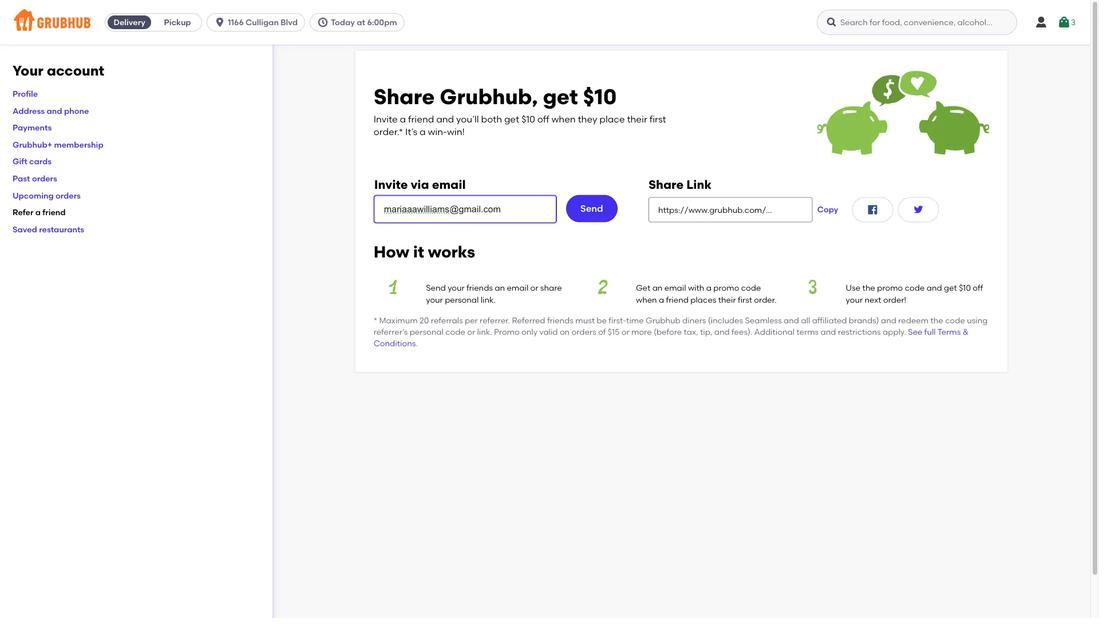 Task type: vqa. For each thing, say whether or not it's contained in the screenshot.
left the
yes



Task type: locate. For each thing, give the bounding box(es) containing it.
1 horizontal spatial send
[[581, 203, 604, 214]]

2 horizontal spatial $10
[[960, 283, 971, 293]]

when left they on the right of the page
[[552, 113, 576, 125]]

0 vertical spatial personal
[[445, 295, 479, 305]]

0 horizontal spatial an
[[495, 283, 505, 293]]

1 horizontal spatial their
[[719, 295, 736, 305]]

link. up referrer.
[[481, 295, 496, 305]]

referred
[[512, 316, 546, 325]]

0 horizontal spatial their
[[627, 113, 648, 125]]

diners
[[683, 316, 707, 325]]

invite up order.*
[[374, 113, 398, 125]]

2 horizontal spatial your
[[846, 295, 863, 305]]

1 vertical spatial share
[[649, 177, 684, 192]]

maximum
[[379, 316, 418, 325]]

2 vertical spatial friend
[[666, 295, 689, 305]]

2 an from the left
[[653, 283, 663, 293]]

Search for food, convenience, alcohol... search field
[[817, 10, 1018, 35]]

1 horizontal spatial or
[[531, 283, 539, 293]]

0 vertical spatial link.
[[481, 295, 496, 305]]

the up next
[[863, 283, 876, 293]]

off
[[538, 113, 550, 125], [973, 283, 984, 293]]

1 horizontal spatial when
[[636, 295, 657, 305]]

today at 6:00pm
[[331, 17, 397, 27]]

0 horizontal spatial off
[[538, 113, 550, 125]]

1 horizontal spatial the
[[931, 316, 944, 325]]

friends up on
[[548, 316, 574, 325]]

1 vertical spatial when
[[636, 295, 657, 305]]

1 vertical spatial friend
[[43, 208, 66, 217]]

0 vertical spatial orders
[[32, 174, 57, 183]]

an inside send your friends an email or share your personal link.
[[495, 283, 505, 293]]

email left the share
[[507, 283, 529, 293]]

when inside the share grubhub, get $10 invite a friend and you'll both get $10 off when they place their first order.* it's a win-win!
[[552, 113, 576, 125]]

0 vertical spatial send
[[581, 203, 604, 214]]

on
[[560, 327, 570, 337]]

the
[[863, 283, 876, 293], [931, 316, 944, 325]]

step 3 image
[[794, 280, 833, 294]]

friend up it's at the left top of page
[[408, 113, 434, 125]]

0 vertical spatial off
[[538, 113, 550, 125]]

send for send
[[581, 203, 604, 214]]

payments
[[13, 123, 52, 133]]

get up they on the right of the page
[[543, 84, 578, 110]]

their right place
[[627, 113, 648, 125]]

orders
[[32, 174, 57, 183], [56, 191, 81, 200], [572, 327, 597, 337]]

0 vertical spatial their
[[627, 113, 648, 125]]

friends inside * maximum 20 referrals per referrer. referred friends must be first-time grubhub diners (includes seamless and all affiliated brands) and redeem the code using referrer's personal code or link. promo only valid on orders of $15 or more (before tax, tip, and fees). additional terms and restrictions apply.
[[548, 316, 574, 325]]

2 vertical spatial get
[[945, 283, 958, 293]]

0 horizontal spatial when
[[552, 113, 576, 125]]

0 horizontal spatial get
[[505, 113, 520, 125]]

a
[[400, 113, 406, 125], [420, 126, 426, 138], [35, 208, 41, 217], [707, 283, 712, 293], [659, 295, 665, 305]]

code
[[742, 283, 761, 293], [905, 283, 925, 293], [946, 316, 966, 325], [446, 327, 466, 337]]

orders for upcoming orders
[[56, 191, 81, 200]]

email right via
[[432, 177, 466, 192]]

$10 up using
[[960, 283, 971, 293]]

your account
[[13, 62, 104, 79]]

grubhub,
[[440, 84, 538, 110]]

2 promo from the left
[[878, 283, 903, 293]]

1 vertical spatial friends
[[548, 316, 574, 325]]

your
[[13, 62, 43, 79]]

1 horizontal spatial friend
[[408, 113, 434, 125]]

20
[[420, 316, 429, 325]]

time
[[627, 316, 644, 325]]

2 horizontal spatial get
[[945, 283, 958, 293]]

gift cards link
[[13, 157, 52, 166]]

1 vertical spatial first
[[738, 295, 753, 305]]

redeem
[[899, 316, 929, 325]]

0 horizontal spatial email
[[432, 177, 466, 192]]

first right place
[[650, 113, 667, 125]]

link. inside send your friends an email or share your personal link.
[[481, 295, 496, 305]]

send
[[581, 203, 604, 214], [426, 283, 446, 293]]

$10 up place
[[583, 84, 617, 110]]

or inside send your friends an email or share your personal link.
[[531, 283, 539, 293]]

0 horizontal spatial the
[[863, 283, 876, 293]]

0 vertical spatial friends
[[467, 283, 493, 293]]

first left order.
[[738, 295, 753, 305]]

2 horizontal spatial or
[[622, 327, 630, 337]]

0 horizontal spatial or
[[468, 327, 475, 337]]

1 vertical spatial get
[[505, 113, 520, 125]]

0 horizontal spatial friend
[[43, 208, 66, 217]]

1 horizontal spatial friends
[[548, 316, 574, 325]]

share for grubhub,
[[374, 84, 435, 110]]

and
[[47, 106, 62, 116], [437, 113, 454, 125], [927, 283, 943, 293], [784, 316, 800, 325], [882, 316, 897, 325], [715, 327, 730, 337], [821, 327, 837, 337]]

and inside the share grubhub, get $10 invite a friend and you'll both get $10 off when they place their first order.* it's a win-win!
[[437, 113, 454, 125]]

copy
[[818, 205, 839, 215]]

or left the share
[[531, 283, 539, 293]]

share up it's at the left top of page
[[374, 84, 435, 110]]

friend up saved restaurants
[[43, 208, 66, 217]]

0 horizontal spatial friends
[[467, 283, 493, 293]]

*
[[374, 316, 378, 325]]

send for send your friends an email or share your personal link.
[[426, 283, 446, 293]]

address
[[13, 106, 45, 116]]

your down the use
[[846, 295, 863, 305]]

an right get in the top of the page
[[653, 283, 663, 293]]

email
[[432, 177, 466, 192], [507, 283, 529, 293], [665, 283, 687, 293]]

0 vertical spatial friend
[[408, 113, 434, 125]]

brands)
[[849, 316, 880, 325]]

or right $15
[[622, 327, 630, 337]]

get up the terms
[[945, 283, 958, 293]]

today
[[331, 17, 355, 27]]

email left the with
[[665, 283, 687, 293]]

0 vertical spatial $10
[[583, 84, 617, 110]]

svg image
[[1035, 15, 1049, 29], [1058, 15, 1072, 29], [214, 17, 226, 28], [317, 17, 329, 28], [827, 17, 838, 28], [866, 203, 880, 217], [912, 203, 926, 217]]

promo up order!
[[878, 283, 903, 293]]

your
[[448, 283, 465, 293], [426, 295, 443, 305], [846, 295, 863, 305]]

0 vertical spatial share
[[374, 84, 435, 110]]

grubhub+ membership
[[13, 140, 103, 150]]

must
[[576, 316, 595, 325]]

of
[[599, 327, 606, 337]]

link. down referrer.
[[477, 327, 492, 337]]

friend down the with
[[666, 295, 689, 305]]

see full terms & conditions link
[[374, 327, 969, 349]]

invite left via
[[374, 177, 408, 192]]

code up order!
[[905, 283, 925, 293]]

share inside the share grubhub, get $10 invite a friend and you'll both get $10 off when they place their first order.* it's a win-win!
[[374, 84, 435, 110]]

$15
[[608, 327, 620, 337]]

code up order.
[[742, 283, 761, 293]]

0 vertical spatial when
[[552, 113, 576, 125]]

share left the link
[[649, 177, 684, 192]]

your inside use the promo code and get $10 off your next order!
[[846, 295, 863, 305]]

$10 right both
[[522, 113, 536, 125]]

your up 20
[[426, 295, 443, 305]]

see
[[909, 327, 923, 337]]

personal inside * maximum 20 referrals per referrer. referred friends must be first-time grubhub diners (includes seamless and all affiliated brands) and redeem the code using referrer's personal code or link. promo only valid on orders of $15 or more (before tax, tip, and fees). additional terms and restrictions apply.
[[410, 327, 444, 337]]

main navigation navigation
[[0, 0, 1091, 45]]

1 vertical spatial orders
[[56, 191, 81, 200]]

2 vertical spatial orders
[[572, 327, 597, 337]]

be
[[597, 316, 607, 325]]

promo inside get an email with a promo code when a friend places their first order.
[[714, 283, 740, 293]]

0 vertical spatial invite
[[374, 113, 398, 125]]

or down "per"
[[468, 327, 475, 337]]

use
[[846, 283, 861, 293]]

2 horizontal spatial email
[[665, 283, 687, 293]]

at
[[357, 17, 365, 27]]

1 horizontal spatial first
[[738, 295, 753, 305]]

all
[[802, 316, 811, 325]]

0 horizontal spatial first
[[650, 113, 667, 125]]

1 horizontal spatial off
[[973, 283, 984, 293]]

it's
[[406, 126, 418, 138]]

0 vertical spatial the
[[863, 283, 876, 293]]

an
[[495, 283, 505, 293], [653, 283, 663, 293]]

0 horizontal spatial personal
[[410, 327, 444, 337]]

0 horizontal spatial share
[[374, 84, 435, 110]]

$10 inside use the promo code and get $10 off your next order!
[[960, 283, 971, 293]]

1 horizontal spatial share
[[649, 177, 684, 192]]

0 horizontal spatial send
[[426, 283, 446, 293]]

2 horizontal spatial friend
[[666, 295, 689, 305]]

and inside use the promo code and get $10 off your next order!
[[927, 283, 943, 293]]

their inside get an email with a promo code when a friend places their first order.
[[719, 295, 736, 305]]

off up using
[[973, 283, 984, 293]]

1 vertical spatial the
[[931, 316, 944, 325]]

1 vertical spatial personal
[[410, 327, 444, 337]]

invite inside the share grubhub, get $10 invite a friend and you'll both get $10 off when they place their first order.* it's a win-win!
[[374, 113, 398, 125]]

2 vertical spatial $10
[[960, 283, 971, 293]]

Enter your friend's email email field
[[374, 195, 557, 223]]

account
[[47, 62, 104, 79]]

your up referrals
[[448, 283, 465, 293]]

0 vertical spatial first
[[650, 113, 667, 125]]

with
[[688, 283, 705, 293]]

refer a friend link
[[13, 208, 66, 217]]

a right refer
[[35, 208, 41, 217]]

referrer's
[[374, 327, 408, 337]]

get right both
[[505, 113, 520, 125]]

None text field
[[649, 197, 813, 222]]

orders inside * maximum 20 referrals per referrer. referred friends must be first-time grubhub diners (includes seamless and all affiliated brands) and redeem the code using referrer's personal code or link. promo only valid on orders of $15 or more (before tax, tip, and fees). additional terms and restrictions apply.
[[572, 327, 597, 337]]

the inside * maximum 20 referrals per referrer. referred friends must be first-time grubhub diners (includes seamless and all affiliated brands) and redeem the code using referrer's personal code or link. promo only valid on orders of $15 or more (before tax, tip, and fees). additional terms and restrictions apply.
[[931, 316, 944, 325]]

email inside get an email with a promo code when a friend places their first order.
[[665, 283, 687, 293]]

additional
[[755, 327, 795, 337]]

send inside send your friends an email or share your personal link.
[[426, 283, 446, 293]]

gift cards
[[13, 157, 52, 166]]

an up referrer.
[[495, 283, 505, 293]]

personal down 20
[[410, 327, 444, 337]]

upcoming
[[13, 191, 54, 200]]

grubhub+ membership link
[[13, 140, 103, 150]]

get
[[543, 84, 578, 110], [505, 113, 520, 125], [945, 283, 958, 293]]

promo up places
[[714, 283, 740, 293]]

personal
[[445, 295, 479, 305], [410, 327, 444, 337]]

and down "affiliated"
[[821, 327, 837, 337]]

win!
[[447, 126, 465, 138]]

invite via email
[[374, 177, 466, 192]]

when down get in the top of the page
[[636, 295, 657, 305]]

share for link
[[649, 177, 684, 192]]

$10
[[583, 84, 617, 110], [522, 113, 536, 125], [960, 283, 971, 293]]

0 horizontal spatial your
[[426, 295, 443, 305]]

place
[[600, 113, 625, 125]]

their
[[627, 113, 648, 125], [719, 295, 736, 305]]

get inside use the promo code and get $10 off your next order!
[[945, 283, 958, 293]]

1 promo from the left
[[714, 283, 740, 293]]

or
[[531, 283, 539, 293], [468, 327, 475, 337], [622, 327, 630, 337]]

off left they on the right of the page
[[538, 113, 550, 125]]

1 an from the left
[[495, 283, 505, 293]]

email inside send your friends an email or share your personal link.
[[507, 283, 529, 293]]

proceed to checkout
[[889, 366, 972, 376]]

1 horizontal spatial get
[[543, 84, 578, 110]]

0 horizontal spatial promo
[[714, 283, 740, 293]]

email for get an email with a promo code when a friend places their first order.
[[665, 283, 687, 293]]

grubhub
[[646, 316, 681, 325]]

send inside send button
[[581, 203, 604, 214]]

and up redeem
[[927, 283, 943, 293]]

1 horizontal spatial email
[[507, 283, 529, 293]]

1 vertical spatial link.
[[477, 327, 492, 337]]

1 horizontal spatial an
[[653, 283, 663, 293]]

share
[[541, 283, 562, 293]]

gift
[[13, 157, 27, 166]]

full
[[925, 327, 936, 337]]

a up it's at the left top of page
[[400, 113, 406, 125]]

1 horizontal spatial personal
[[445, 295, 479, 305]]

orders up refer a friend link
[[56, 191, 81, 200]]

friends up "per"
[[467, 283, 493, 293]]

orders up upcoming orders link
[[32, 174, 57, 183]]

and up the apply.
[[882, 316, 897, 325]]

1 vertical spatial their
[[719, 295, 736, 305]]

first-
[[609, 316, 627, 325]]

1 vertical spatial send
[[426, 283, 446, 293]]

upcoming orders link
[[13, 191, 81, 200]]

0 vertical spatial get
[[543, 84, 578, 110]]

1 vertical spatial $10
[[522, 113, 536, 125]]

first
[[650, 113, 667, 125], [738, 295, 753, 305]]

1 vertical spatial off
[[973, 283, 984, 293]]

personal up "per"
[[445, 295, 479, 305]]

1 horizontal spatial promo
[[878, 283, 903, 293]]

and up win-
[[437, 113, 454, 125]]

the up full at the right
[[931, 316, 944, 325]]

promo
[[714, 283, 740, 293], [878, 283, 903, 293]]

valid
[[540, 327, 558, 337]]

orders for past orders
[[32, 174, 57, 183]]

their up (includes
[[719, 295, 736, 305]]

0 horizontal spatial $10
[[522, 113, 536, 125]]

referrer.
[[480, 316, 510, 325]]

and left the phone
[[47, 106, 62, 116]]

svg image inside 3 button
[[1058, 15, 1072, 29]]

restaurants
[[39, 225, 84, 234]]

friend inside get an email with a promo code when a friend places their first order.
[[666, 295, 689, 305]]

email for invite via email
[[432, 177, 466, 192]]

when
[[552, 113, 576, 125], [636, 295, 657, 305]]

a right the with
[[707, 283, 712, 293]]

off inside use the promo code and get $10 off your next order!
[[973, 283, 984, 293]]

orders down the "must"
[[572, 327, 597, 337]]

saved restaurants
[[13, 225, 84, 234]]



Task type: describe. For each thing, give the bounding box(es) containing it.
svg image inside 1166 culligan blvd button
[[214, 17, 226, 28]]

code down referrals
[[446, 327, 466, 337]]

1 horizontal spatial $10
[[583, 84, 617, 110]]

pickup button
[[154, 13, 202, 32]]

conditions
[[374, 339, 416, 349]]

order.*
[[374, 126, 403, 138]]

1 horizontal spatial your
[[448, 283, 465, 293]]

cards
[[29, 157, 52, 166]]

link. inside * maximum 20 referrals per referrer. referred friends must be first-time grubhub diners (includes seamless and all affiliated brands) and redeem the code using referrer's personal code or link. promo only valid on orders of $15 or more (before tax, tip, and fees). additional terms and restrictions apply.
[[477, 327, 492, 337]]

terms
[[938, 327, 961, 337]]

via
[[411, 177, 429, 192]]

apply.
[[883, 327, 907, 337]]

first inside get an email with a promo code when a friend places their first order.
[[738, 295, 753, 305]]

restrictions
[[839, 327, 881, 337]]

a up "grubhub"
[[659, 295, 665, 305]]

address and phone
[[13, 106, 89, 116]]

payments link
[[13, 123, 52, 133]]

win-
[[428, 126, 447, 138]]

you'll
[[457, 113, 479, 125]]

next
[[865, 295, 882, 305]]

saved
[[13, 225, 37, 234]]

works
[[428, 242, 475, 261]]

(before
[[654, 327, 682, 337]]

and down (includes
[[715, 327, 730, 337]]

1166 culligan blvd button
[[207, 13, 310, 32]]

6:00pm
[[367, 17, 397, 27]]

seamless
[[745, 316, 782, 325]]

see full terms & conditions
[[374, 327, 969, 349]]

they
[[578, 113, 598, 125]]

* maximum 20 referrals per referrer. referred friends must be first-time grubhub diners (includes seamless and all affiliated brands) and redeem the code using referrer's personal code or link. promo only valid on orders of $15 or more (before tax, tip, and fees). additional terms and restrictions apply.
[[374, 316, 988, 337]]

first inside the share grubhub, get $10 invite a friend and you'll both get $10 off when they place their first order.* it's a win-win!
[[650, 113, 667, 125]]

refer
[[13, 208, 33, 217]]

.
[[416, 339, 418, 349]]

membership
[[54, 140, 103, 150]]

their inside the share grubhub, get $10 invite a friend and you'll both get $10 off when they place their first order.* it's a win-win!
[[627, 113, 648, 125]]

promo
[[494, 327, 520, 337]]

profile
[[13, 89, 38, 99]]

per
[[465, 316, 478, 325]]

promo inside use the promo code and get $10 off your next order!
[[878, 283, 903, 293]]

checkout
[[934, 366, 972, 376]]

friends inside send your friends an email or share your personal link.
[[467, 283, 493, 293]]

friend inside the share grubhub, get $10 invite a friend and you'll both get $10 off when they place their first order.* it's a win-win!
[[408, 113, 434, 125]]

past orders
[[13, 174, 57, 183]]

refer a friend
[[13, 208, 66, 217]]

step 1 image
[[374, 280, 413, 294]]

an inside get an email with a promo code when a friend places their first order.
[[653, 283, 663, 293]]

and left all
[[784, 316, 800, 325]]

referrals
[[431, 316, 463, 325]]

it
[[413, 242, 424, 261]]

copy button
[[813, 197, 843, 222]]

3
[[1072, 17, 1076, 27]]

tax,
[[684, 327, 699, 337]]

1166
[[228, 17, 244, 27]]

affiliated
[[813, 316, 847, 325]]

delivery
[[114, 17, 145, 27]]

when inside get an email with a promo code when a friend places their first order.
[[636, 295, 657, 305]]

&
[[963, 327, 969, 337]]

more
[[632, 327, 652, 337]]

the inside use the promo code and get $10 off your next order!
[[863, 283, 876, 293]]

order.
[[755, 295, 777, 305]]

1 vertical spatial invite
[[374, 177, 408, 192]]

code inside get an email with a promo code when a friend places their first order.
[[742, 283, 761, 293]]

using
[[968, 316, 988, 325]]

order!
[[884, 295, 907, 305]]

blvd
[[281, 17, 298, 27]]

places
[[691, 295, 717, 305]]

to
[[924, 366, 932, 376]]

terms
[[797, 327, 819, 337]]

share grubhub and save image
[[818, 69, 990, 155]]

past
[[13, 174, 30, 183]]

phone
[[64, 106, 89, 116]]

today at 6:00pm button
[[310, 13, 409, 32]]

culligan
[[246, 17, 279, 27]]

grubhub+
[[13, 140, 52, 150]]

both
[[481, 113, 502, 125]]

how it works
[[374, 242, 475, 261]]

share grubhub, get $10 invite a friend and you'll both get $10 off when they place their first order.* it's a win-win!
[[374, 84, 667, 138]]

pickup
[[164, 17, 191, 27]]

personal inside send your friends an email or share your personal link.
[[445, 295, 479, 305]]

1166 culligan blvd
[[228, 17, 298, 27]]

use the promo code and get $10 off your next order!
[[846, 283, 984, 305]]

(includes
[[708, 316, 744, 325]]

step 2 image
[[584, 280, 623, 294]]

tip,
[[701, 327, 713, 337]]

link
[[687, 177, 712, 192]]

send button
[[566, 195, 618, 222]]

code inside use the promo code and get $10 off your next order!
[[905, 283, 925, 293]]

a right it's at the left top of page
[[420, 126, 426, 138]]

off inside the share grubhub, get $10 invite a friend and you'll both get $10 off when they place their first order.* it's a win-win!
[[538, 113, 550, 125]]

code up the terms
[[946, 316, 966, 325]]

past orders link
[[13, 174, 57, 183]]

svg image inside today at 6:00pm button
[[317, 17, 329, 28]]

proceed to checkout button
[[853, 361, 1007, 381]]

share link
[[649, 177, 712, 192]]

upcoming orders
[[13, 191, 81, 200]]

address and phone link
[[13, 106, 89, 116]]



